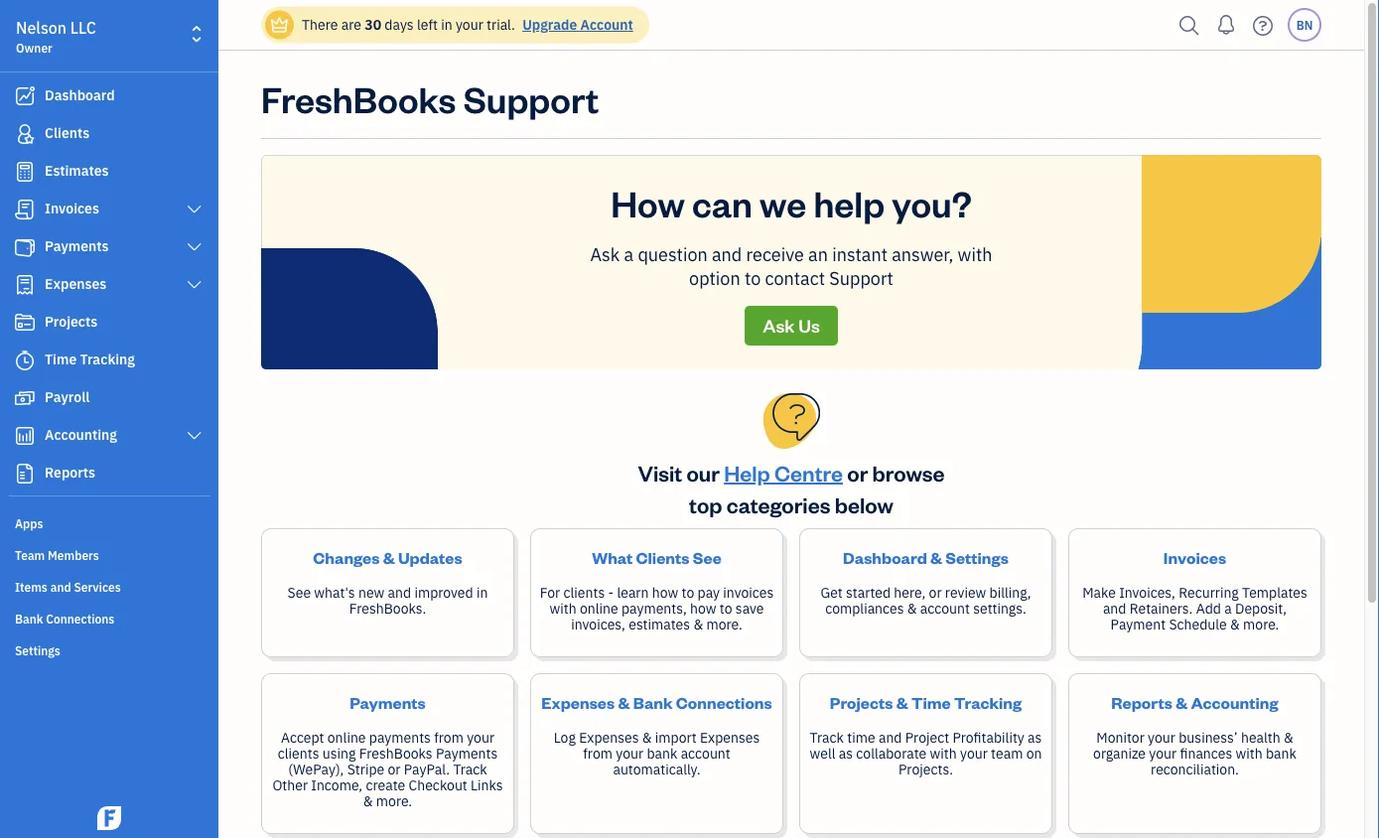 Task type: vqa. For each thing, say whether or not it's contained in the screenshot.
DESERVE.
no



Task type: describe. For each thing, give the bounding box(es) containing it.
make invoices, recurring templates and retainers. add a deposit, payment schedule & more.
[[1083, 584, 1308, 634]]

or inside get started here, or review billing, compliances & account settings.
[[929, 584, 942, 602]]

time inside main element
[[45, 350, 77, 369]]

ask for ask us
[[763, 314, 795, 337]]

payment
[[1111, 615, 1166, 634]]

retainers.
[[1130, 600, 1194, 618]]

well
[[810, 745, 836, 763]]

1 horizontal spatial to
[[720, 600, 733, 618]]

accounting link
[[5, 418, 213, 454]]

what
[[592, 546, 633, 568]]

there
[[302, 15, 338, 34]]

chevron large down image for accounting
[[185, 428, 204, 444]]

your left trial.
[[456, 15, 484, 34]]

1 horizontal spatial invoices
[[1164, 546, 1227, 568]]

1 horizontal spatial accounting
[[1192, 691, 1279, 713]]

a inside make invoices, recurring templates and retainers. add a deposit, payment schedule & more.
[[1225, 600, 1233, 618]]

estimates
[[629, 615, 691, 634]]

main element
[[0, 0, 268, 838]]

projects & time tracking
[[830, 691, 1022, 713]]

learn
[[617, 584, 649, 602]]

money image
[[13, 388, 37, 408]]

bn
[[1297, 17, 1314, 33]]

& up project
[[897, 691, 909, 713]]

time tracking link
[[5, 343, 213, 379]]

changes
[[313, 546, 380, 568]]

1 horizontal spatial bank
[[634, 691, 673, 713]]

members
[[48, 547, 99, 563]]

track inside accept online payments from your clients using freshbooks payments (wepay), stripe or paypal. track other income, create checkout links & more.
[[453, 761, 488, 779]]

paypal.
[[404, 761, 450, 779]]

and inside main element
[[50, 579, 71, 595]]

track time and project profitability as well as collaborate with your team on projects.
[[810, 729, 1043, 779]]

help centre link
[[724, 458, 843, 487]]

ask a question and receive an instant answer, with option to contact support
[[591, 242, 993, 290]]

how
[[611, 179, 685, 226]]

account
[[581, 15, 634, 34]]

you?
[[892, 179, 972, 226]]

and inside make invoices, recurring templates and retainers. add a deposit, payment schedule & more.
[[1104, 600, 1127, 618]]

updates
[[398, 546, 463, 568]]

payment image
[[13, 237, 37, 257]]

visit
[[638, 458, 683, 487]]

0 horizontal spatial support
[[464, 75, 599, 122]]

business'
[[1179, 729, 1239, 747]]

settings link
[[5, 635, 213, 665]]

top
[[690, 490, 723, 519]]

freshbooks.
[[349, 600, 427, 618]]

and inside ask a question and receive an instant answer, with option to contact support
[[712, 242, 742, 266]]

1 vertical spatial tracking
[[955, 691, 1022, 713]]

get started here, or review billing, compliances & account settings.
[[821, 584, 1032, 618]]

log
[[554, 729, 576, 747]]

review
[[946, 584, 987, 602]]

see inside see what's new and improved in freshbooks.
[[288, 584, 311, 602]]

with for what clients see
[[550, 600, 577, 618]]

projects link
[[5, 305, 213, 341]]

0 vertical spatial freshbooks
[[261, 75, 456, 122]]

payments
[[369, 729, 431, 747]]

reports for reports
[[45, 463, 95, 482]]

contact
[[765, 266, 826, 290]]

payroll link
[[5, 381, 213, 416]]

with for reports & accounting
[[1236, 745, 1263, 763]]

client image
[[13, 124, 37, 144]]

ask us
[[763, 314, 820, 337]]

time
[[848, 729, 876, 747]]

apps
[[15, 516, 43, 532]]

accept online payments from your clients using freshbooks payments (wepay), stripe or paypal. track other income, create checkout links & more.
[[273, 729, 503, 811]]

dashboard for dashboard & settings
[[844, 546, 928, 568]]

with inside track time and project profitability as well as collaborate with your team on projects.
[[930, 745, 957, 763]]

help
[[724, 458, 771, 487]]

team members link
[[5, 539, 213, 569]]

make
[[1083, 584, 1117, 602]]

accept
[[281, 729, 324, 747]]

1 vertical spatial time
[[912, 691, 951, 713]]

reports link
[[5, 456, 213, 492]]

trial.
[[487, 15, 515, 34]]

for clients - learn how to pay invoices with online payments, how to save invoices, estimates & more.
[[540, 584, 774, 634]]

centre
[[775, 458, 843, 487]]

notifications image
[[1211, 5, 1243, 45]]

dashboard for dashboard
[[45, 86, 115, 104]]

payroll
[[45, 388, 90, 406]]

1 horizontal spatial payments
[[350, 691, 426, 713]]

ask us button
[[745, 306, 838, 346]]

payments inside accept online payments from your clients using freshbooks payments (wepay), stripe or paypal. track other income, create checkout links & more.
[[436, 745, 498, 763]]

apps link
[[5, 508, 213, 537]]

a inside ask a question and receive an instant answer, with option to contact support
[[624, 242, 634, 266]]

pay
[[698, 584, 720, 602]]

projects.
[[899, 761, 954, 779]]

team members
[[15, 547, 99, 563]]

categories
[[727, 490, 831, 519]]

save
[[736, 600, 764, 618]]

clients inside the clients link
[[45, 124, 90, 142]]

option
[[690, 266, 741, 290]]

online inside accept online payments from your clients using freshbooks payments (wepay), stripe or paypal. track other income, create checkout links & more.
[[328, 729, 366, 747]]

bank connections
[[15, 611, 115, 627]]

deposit,
[[1236, 600, 1288, 618]]

1 vertical spatial connections
[[676, 691, 773, 713]]

track inside track time and project profitability as well as collaborate with your team on projects.
[[810, 729, 844, 747]]

timer image
[[13, 351, 37, 371]]

bank inside main element
[[15, 611, 43, 627]]

clients inside for clients - learn how to pay invoices with online payments, how to save invoices, estimates & more.
[[564, 584, 605, 602]]

items
[[15, 579, 48, 595]]

connections inside main element
[[46, 611, 115, 627]]

with for how can we help you?
[[958, 242, 993, 266]]

expense image
[[13, 275, 37, 295]]

payments,
[[622, 600, 687, 618]]

in for left
[[441, 15, 453, 34]]

dashboard & settings
[[844, 546, 1009, 568]]

automatically.
[[613, 761, 701, 779]]

we
[[760, 179, 807, 226]]

in for improved
[[477, 584, 488, 602]]

create
[[366, 776, 406, 795]]

reports for reports & accounting
[[1112, 691, 1173, 713]]

& inside accept online payments from your clients using freshbooks payments (wepay), stripe or paypal. track other income, create checkout links & more.
[[363, 792, 373, 811]]

and inside see what's new and improved in freshbooks.
[[388, 584, 411, 602]]

freshbooks inside accept online payments from your clients using freshbooks payments (wepay), stripe or paypal. track other income, create checkout links & more.
[[359, 745, 433, 763]]

expenses inside main element
[[45, 275, 107, 293]]

what's
[[314, 584, 355, 602]]

tracking inside main element
[[80, 350, 135, 369]]

owner
[[16, 40, 52, 56]]

using
[[323, 745, 356, 763]]

0 vertical spatial settings
[[946, 546, 1009, 568]]

account for bank
[[681, 745, 731, 763]]

how can we help you?
[[611, 179, 972, 226]]

can
[[692, 179, 753, 226]]

freshbooks image
[[93, 807, 125, 831]]

0 horizontal spatial to
[[682, 584, 695, 602]]

left
[[417, 15, 438, 34]]

help
[[814, 179, 885, 226]]

changes & updates
[[313, 546, 463, 568]]



Task type: locate. For each thing, give the bounding box(es) containing it.
projects up time
[[830, 691, 894, 713]]

as right team
[[1028, 729, 1043, 747]]

see what's new and improved in freshbooks.
[[288, 584, 488, 618]]

1 horizontal spatial tracking
[[955, 691, 1022, 713]]

ask inside button
[[763, 314, 795, 337]]

your inside accept online payments from your clients using freshbooks payments (wepay), stripe or paypal. track other income, create checkout links & more.
[[467, 729, 495, 747]]

0 vertical spatial support
[[464, 75, 599, 122]]

started
[[847, 584, 891, 602]]

your left import
[[616, 745, 644, 763]]

and right new
[[388, 584, 411, 602]]

invoices link
[[5, 192, 213, 228]]

project image
[[13, 313, 37, 333]]

how
[[652, 584, 679, 602], [691, 600, 717, 618]]

0 vertical spatial account
[[921, 600, 971, 618]]

more. inside accept online payments from your clients using freshbooks payments (wepay), stripe or paypal. track other income, create checkout links & more.
[[376, 792, 412, 811]]

0 vertical spatial connections
[[46, 611, 115, 627]]

invoices down estimates
[[45, 199, 99, 218]]

& inside get started here, or review billing, compliances & account settings.
[[908, 600, 918, 618]]

to left save
[[720, 600, 733, 618]]

ask
[[591, 242, 620, 266], [763, 314, 795, 337]]

below
[[835, 490, 894, 519]]

1 vertical spatial support
[[830, 266, 894, 290]]

& inside 'monitor your business' health & organize your finances with bank reconciliation.'
[[1285, 729, 1294, 747]]

from right log at bottom left
[[583, 745, 613, 763]]

settings.
[[974, 600, 1027, 618]]

and left the retainers.
[[1104, 600, 1127, 618]]

0 vertical spatial in
[[441, 15, 453, 34]]

1 horizontal spatial connections
[[676, 691, 773, 713]]

expenses right log at bottom left
[[579, 729, 639, 747]]

an
[[809, 242, 828, 266]]

invoices
[[724, 584, 774, 602]]

payments
[[45, 237, 109, 255], [350, 691, 426, 713], [436, 745, 498, 763]]

get
[[821, 584, 843, 602]]

expenses up log at bottom left
[[542, 691, 615, 713]]

support inside ask a question and receive an instant answer, with option to contact support
[[830, 266, 894, 290]]

chevron large down image inside payments link
[[185, 239, 204, 255]]

freshbooks down are
[[261, 75, 456, 122]]

with inside for clients - learn how to pay invoices with online payments, how to save invoices, estimates & more.
[[550, 600, 577, 618]]

0 vertical spatial dashboard
[[45, 86, 115, 104]]

stripe
[[347, 761, 385, 779]]

more. inside make invoices, recurring templates and retainers. add a deposit, payment schedule & more.
[[1244, 615, 1280, 634]]

0 vertical spatial ask
[[591, 242, 620, 266]]

0 horizontal spatial how
[[652, 584, 679, 602]]

team
[[992, 745, 1024, 763]]

team
[[15, 547, 45, 563]]

invoices,
[[1120, 584, 1176, 602]]

ask for ask a question and receive an instant answer, with option to contact support
[[591, 242, 620, 266]]

1 horizontal spatial clients
[[636, 546, 690, 568]]

and right time
[[879, 729, 903, 747]]

& up business'
[[1176, 691, 1188, 713]]

tracking up profitability
[[955, 691, 1022, 713]]

0 horizontal spatial bank
[[647, 745, 678, 763]]

1 vertical spatial a
[[1225, 600, 1233, 618]]

0 horizontal spatial projects
[[45, 312, 98, 331]]

more. inside for clients - learn how to pay invoices with online payments, how to save invoices, estimates & more.
[[707, 615, 743, 634]]

projects for projects & time tracking
[[830, 691, 894, 713]]

there are 30 days left in your trial. upgrade account
[[302, 15, 634, 34]]

bank up import
[[634, 691, 673, 713]]

expenses down payments link
[[45, 275, 107, 293]]

0 horizontal spatial in
[[441, 15, 453, 34]]

reports
[[45, 463, 95, 482], [1112, 691, 1173, 713]]

from up paypal.
[[434, 729, 464, 747]]

tracking
[[80, 350, 135, 369], [955, 691, 1022, 713]]

to inside ask a question and receive an instant answer, with option to contact support
[[745, 266, 761, 290]]

1 horizontal spatial how
[[691, 600, 717, 618]]

1 horizontal spatial account
[[921, 600, 971, 618]]

from inside accept online payments from your clients using freshbooks payments (wepay), stripe or paypal. track other income, create checkout links & more.
[[434, 729, 464, 747]]

in right improved
[[477, 584, 488, 602]]

& up get started here, or review billing, compliances & account settings.
[[931, 546, 943, 568]]

0 horizontal spatial settings
[[15, 643, 60, 659]]

0 vertical spatial invoices
[[45, 199, 99, 218]]

account
[[921, 600, 971, 618], [681, 745, 731, 763]]

payments inside main element
[[45, 237, 109, 255]]

clients left -
[[564, 584, 605, 602]]

online up stripe
[[328, 729, 366, 747]]

support down instant
[[830, 266, 894, 290]]

for
[[540, 584, 560, 602]]

bank down expenses & bank connections
[[647, 745, 678, 763]]

invoices inside main element
[[45, 199, 99, 218]]

your left 'finances'
[[1150, 745, 1177, 763]]

a left question
[[624, 242, 634, 266]]

0 vertical spatial online
[[580, 600, 619, 618]]

1 horizontal spatial from
[[583, 745, 613, 763]]

0 horizontal spatial from
[[434, 729, 464, 747]]

2 horizontal spatial more.
[[1244, 615, 1280, 634]]

account inside log expenses & import expenses from your bank account automatically.
[[681, 745, 731, 763]]

estimates
[[45, 161, 109, 180]]

reports inside main element
[[45, 463, 95, 482]]

upgrade
[[523, 15, 577, 34]]

what clients see
[[592, 546, 722, 568]]

clients
[[564, 584, 605, 602], [278, 745, 319, 763]]

time up project
[[912, 691, 951, 713]]

with right 'finances'
[[1236, 745, 1263, 763]]

track left time
[[810, 729, 844, 747]]

invoice image
[[13, 200, 37, 220]]

dashboard inside main element
[[45, 86, 115, 104]]

1 vertical spatial accounting
[[1192, 691, 1279, 713]]

your inside log expenses & import expenses from your bank account automatically.
[[616, 745, 644, 763]]

1 horizontal spatial support
[[830, 266, 894, 290]]

& down stripe
[[363, 792, 373, 811]]

other
[[273, 776, 308, 795]]

ask down 'how'
[[591, 242, 620, 266]]

more. down stripe
[[376, 792, 412, 811]]

2 vertical spatial payments
[[436, 745, 498, 763]]

1 horizontal spatial reports
[[1112, 691, 1173, 713]]

1 horizontal spatial track
[[810, 729, 844, 747]]

how up the estimates
[[652, 584, 679, 602]]

a right add
[[1225, 600, 1233, 618]]

invoices up the recurring at the bottom
[[1164, 546, 1227, 568]]

more. down pay
[[707, 615, 743, 634]]

& inside log expenses & import expenses from your bank account automatically.
[[643, 729, 652, 747]]

chevron large down image inside 'accounting' link
[[185, 428, 204, 444]]

1 vertical spatial projects
[[830, 691, 894, 713]]

1 vertical spatial reports
[[1112, 691, 1173, 713]]

1 horizontal spatial more.
[[707, 615, 743, 634]]

dashboard image
[[13, 86, 37, 106]]

expenses link
[[5, 267, 213, 303]]

& right health
[[1285, 729, 1294, 747]]

0 vertical spatial reports
[[45, 463, 95, 482]]

your up links
[[467, 729, 495, 747]]

search image
[[1174, 10, 1206, 40]]

or up below
[[848, 458, 869, 487]]

3 chevron large down image from the top
[[185, 428, 204, 444]]

or inside accept online payments from your clients using freshbooks payments (wepay), stripe or paypal. track other income, create checkout links & more.
[[388, 761, 401, 779]]

online inside for clients - learn how to pay invoices with online payments, how to save invoices, estimates & more.
[[580, 600, 619, 618]]

chevron large down image for payments
[[185, 239, 204, 255]]

time right timer icon
[[45, 350, 77, 369]]

nelson
[[16, 17, 67, 38]]

to
[[745, 266, 761, 290], [682, 584, 695, 602], [720, 600, 733, 618]]

payments link
[[5, 229, 213, 265]]

settings inside settings link
[[15, 643, 60, 659]]

ask inside ask a question and receive an instant answer, with option to contact support
[[591, 242, 620, 266]]

1 bank from the left
[[647, 745, 678, 763]]

1 vertical spatial clients
[[278, 745, 319, 763]]

0 vertical spatial bank
[[15, 611, 43, 627]]

items and services link
[[5, 571, 213, 601]]

0 vertical spatial projects
[[45, 312, 98, 331]]

question
[[638, 242, 708, 266]]

a
[[624, 242, 634, 266], [1225, 600, 1233, 618]]

chevron large down image for invoices
[[185, 202, 204, 218]]

1 horizontal spatial bank
[[1267, 745, 1297, 763]]

projects up time tracking
[[45, 312, 98, 331]]

1 horizontal spatial clients
[[564, 584, 605, 602]]

support down upgrade
[[464, 75, 599, 122]]

1 vertical spatial invoices
[[1164, 546, 1227, 568]]

us
[[799, 314, 820, 337]]

& up log expenses & import expenses from your bank account automatically.
[[618, 691, 630, 713]]

& down pay
[[694, 615, 703, 634]]

0 horizontal spatial payments
[[45, 237, 109, 255]]

1 vertical spatial ask
[[763, 314, 795, 337]]

1 horizontal spatial a
[[1225, 600, 1233, 618]]

settings up review
[[946, 546, 1009, 568]]

and up "option"
[[712, 242, 742, 266]]

see
[[693, 546, 722, 568], [288, 584, 311, 602]]

account left settings.
[[921, 600, 971, 618]]

& inside for clients - learn how to pay invoices with online payments, how to save invoices, estimates & more.
[[694, 615, 703, 634]]

tracking down "projects" link
[[80, 350, 135, 369]]

& up new
[[383, 546, 395, 568]]

account down expenses & bank connections
[[681, 745, 731, 763]]

2 horizontal spatial to
[[745, 266, 761, 290]]

as right well
[[839, 745, 853, 763]]

as
[[1028, 729, 1043, 747], [839, 745, 853, 763]]

& right started
[[908, 600, 918, 618]]

with left -
[[550, 600, 577, 618]]

1 horizontal spatial settings
[[946, 546, 1009, 568]]

1 vertical spatial in
[[477, 584, 488, 602]]

clients up "other"
[[278, 745, 319, 763]]

go to help image
[[1248, 10, 1280, 40]]

accounting inside main element
[[45, 426, 117, 444]]

new
[[359, 584, 385, 602]]

reports up monitor
[[1112, 691, 1173, 713]]

upgrade account link
[[519, 15, 634, 34]]

0 horizontal spatial tracking
[[80, 350, 135, 369]]

your left team
[[961, 745, 988, 763]]

1 vertical spatial dashboard
[[844, 546, 928, 568]]

track right paypal.
[[453, 761, 488, 779]]

1 vertical spatial settings
[[15, 643, 60, 659]]

clients up learn
[[636, 546, 690, 568]]

1 chevron large down image from the top
[[185, 202, 204, 218]]

& left import
[[643, 729, 652, 747]]

payments down invoices link at the left top
[[45, 237, 109, 255]]

0 vertical spatial tracking
[[80, 350, 135, 369]]

1 vertical spatial bank
[[634, 691, 673, 713]]

1 vertical spatial track
[[453, 761, 488, 779]]

2 bank from the left
[[1267, 745, 1297, 763]]

accounting up health
[[1192, 691, 1279, 713]]

bank right business'
[[1267, 745, 1297, 763]]

& inside make invoices, recurring templates and retainers. add a deposit, payment schedule & more.
[[1231, 615, 1241, 634]]

expenses
[[45, 275, 107, 293], [542, 691, 615, 713], [579, 729, 639, 747], [700, 729, 760, 747]]

dashboard up started
[[844, 546, 928, 568]]

chevron large down image inside invoices link
[[185, 202, 204, 218]]

payments up payments
[[350, 691, 426, 713]]

expenses right import
[[700, 729, 760, 747]]

and inside track time and project profitability as well as collaborate with your team on projects.
[[879, 729, 903, 747]]

accounting down payroll
[[45, 426, 117, 444]]

0 vertical spatial clients
[[564, 584, 605, 602]]

finances
[[1181, 745, 1233, 763]]

clients inside accept online payments from your clients using freshbooks payments (wepay), stripe or paypal. track other income, create checkout links & more.
[[278, 745, 319, 763]]

0 vertical spatial see
[[693, 546, 722, 568]]

1 horizontal spatial see
[[693, 546, 722, 568]]

0 horizontal spatial bank
[[15, 611, 43, 627]]

from inside log expenses & import expenses from your bank account automatically.
[[583, 745, 613, 763]]

import
[[656, 729, 697, 747]]

0 vertical spatial clients
[[45, 124, 90, 142]]

bank down items
[[15, 611, 43, 627]]

1 horizontal spatial as
[[1028, 729, 1043, 747]]

or right here,
[[929, 584, 942, 602]]

0 horizontal spatial time
[[45, 350, 77, 369]]

2 vertical spatial chevron large down image
[[185, 428, 204, 444]]

expenses & bank connections
[[542, 691, 773, 713]]

checkout
[[409, 776, 468, 795]]

health
[[1242, 729, 1281, 747]]

0 horizontal spatial reports
[[45, 463, 95, 482]]

chevron large down image
[[185, 277, 204, 293]]

1 horizontal spatial online
[[580, 600, 619, 618]]

here,
[[894, 584, 926, 602]]

income,
[[311, 776, 363, 795]]

-
[[609, 584, 614, 602]]

your
[[456, 15, 484, 34], [467, 729, 495, 747], [1149, 729, 1176, 747], [616, 745, 644, 763], [961, 745, 988, 763], [1150, 745, 1177, 763]]

from
[[434, 729, 464, 747], [583, 745, 613, 763]]

2 chevron large down image from the top
[[185, 239, 204, 255]]

0 horizontal spatial accounting
[[45, 426, 117, 444]]

0 vertical spatial chevron large down image
[[185, 202, 204, 218]]

see up pay
[[693, 546, 722, 568]]

your right monitor
[[1149, 729, 1176, 747]]

1 vertical spatial or
[[929, 584, 942, 602]]

account inside get started here, or review billing, compliances & account settings.
[[921, 600, 971, 618]]

more.
[[707, 615, 743, 634], [1244, 615, 1280, 634], [376, 792, 412, 811]]

0 horizontal spatial clients
[[45, 124, 90, 142]]

more. down the templates
[[1244, 615, 1280, 634]]

0 vertical spatial accounting
[[45, 426, 117, 444]]

account for settings
[[921, 600, 971, 618]]

& right add
[[1231, 615, 1241, 634]]

0 horizontal spatial account
[[681, 745, 731, 763]]

to down receive
[[745, 266, 761, 290]]

payments up links
[[436, 745, 498, 763]]

0 vertical spatial payments
[[45, 237, 109, 255]]

ask left us
[[763, 314, 795, 337]]

1 vertical spatial payments
[[350, 691, 426, 713]]

0 horizontal spatial more.
[[376, 792, 412, 811]]

connections down items and services
[[46, 611, 115, 627]]

project
[[906, 729, 950, 747]]

in right the "left"
[[441, 15, 453, 34]]

with inside 'monitor your business' health & organize your finances with bank reconciliation.'
[[1236, 745, 1263, 763]]

bn button
[[1289, 8, 1322, 42]]

clients
[[45, 124, 90, 142], [636, 546, 690, 568]]

0 horizontal spatial ask
[[591, 242, 620, 266]]

1 horizontal spatial time
[[912, 691, 951, 713]]

crown image
[[269, 14, 290, 35]]

are
[[341, 15, 362, 34]]

bank inside 'monitor your business' health & organize your finances with bank reconciliation.'
[[1267, 745, 1297, 763]]

or
[[848, 458, 869, 487], [929, 584, 942, 602], [388, 761, 401, 779]]

with right answer,
[[958, 242, 993, 266]]

projects for projects
[[45, 312, 98, 331]]

or right stripe
[[388, 761, 401, 779]]

invoices,
[[571, 615, 626, 634]]

online right for
[[580, 600, 619, 618]]

chevron large down image
[[185, 202, 204, 218], [185, 239, 204, 255], [185, 428, 204, 444]]

1 horizontal spatial dashboard
[[844, 546, 928, 568]]

projects inside main element
[[45, 312, 98, 331]]

and right items
[[50, 579, 71, 595]]

report image
[[13, 464, 37, 484]]

0 horizontal spatial see
[[288, 584, 311, 602]]

0 vertical spatial time
[[45, 350, 77, 369]]

estimate image
[[13, 162, 37, 182]]

recurring
[[1179, 584, 1240, 602]]

instant
[[833, 242, 888, 266]]

dashboard link
[[5, 78, 213, 114]]

1 vertical spatial clients
[[636, 546, 690, 568]]

reports right report image
[[45, 463, 95, 482]]

bank inside log expenses & import expenses from your bank account automatically.
[[647, 745, 678, 763]]

2 horizontal spatial or
[[929, 584, 942, 602]]

time tracking
[[45, 350, 135, 369]]

your inside track time and project profitability as well as collaborate with your team on projects.
[[961, 745, 988, 763]]

0 horizontal spatial track
[[453, 761, 488, 779]]

2 vertical spatial or
[[388, 761, 401, 779]]

connections up import
[[676, 691, 773, 713]]

0 vertical spatial track
[[810, 729, 844, 747]]

clients link
[[5, 116, 213, 152]]

0 horizontal spatial or
[[388, 761, 401, 779]]

0 horizontal spatial online
[[328, 729, 366, 747]]

1 horizontal spatial in
[[477, 584, 488, 602]]

log expenses & import expenses from your bank account automatically.
[[554, 729, 760, 779]]

to left pay
[[682, 584, 695, 602]]

freshbooks support
[[261, 75, 599, 122]]

see left what's
[[288, 584, 311, 602]]

invoices
[[45, 199, 99, 218], [1164, 546, 1227, 568]]

0 horizontal spatial as
[[839, 745, 853, 763]]

0 horizontal spatial a
[[624, 242, 634, 266]]

in inside see what's new and improved in freshbooks.
[[477, 584, 488, 602]]

billing,
[[990, 584, 1032, 602]]

bank connections link
[[5, 603, 213, 633]]

1 vertical spatial freshbooks
[[359, 745, 433, 763]]

dashboard up the clients link
[[45, 86, 115, 104]]

days
[[385, 15, 414, 34]]

freshbooks up create
[[359, 745, 433, 763]]

settings down bank connections at the bottom left of page
[[15, 643, 60, 659]]

and
[[712, 242, 742, 266], [50, 579, 71, 595], [388, 584, 411, 602], [1104, 600, 1127, 618], [879, 729, 903, 747]]

support
[[464, 75, 599, 122], [830, 266, 894, 290]]

1 vertical spatial online
[[328, 729, 366, 747]]

with right collaborate
[[930, 745, 957, 763]]

in
[[441, 15, 453, 34], [477, 584, 488, 602]]

0 horizontal spatial dashboard
[[45, 86, 115, 104]]

2 horizontal spatial payments
[[436, 745, 498, 763]]

0 horizontal spatial connections
[[46, 611, 115, 627]]

how left save
[[691, 600, 717, 618]]

time
[[45, 350, 77, 369], [912, 691, 951, 713]]

chart image
[[13, 426, 37, 446]]

or inside visit our help centre or browse top categories below
[[848, 458, 869, 487]]

monitor
[[1097, 729, 1145, 747]]

visit our help centre or browse top categories below
[[638, 458, 945, 519]]

0 vertical spatial or
[[848, 458, 869, 487]]

services
[[74, 579, 121, 595]]

clients up estimates
[[45, 124, 90, 142]]

with inside ask a question and receive an instant answer, with option to contact support
[[958, 242, 993, 266]]



